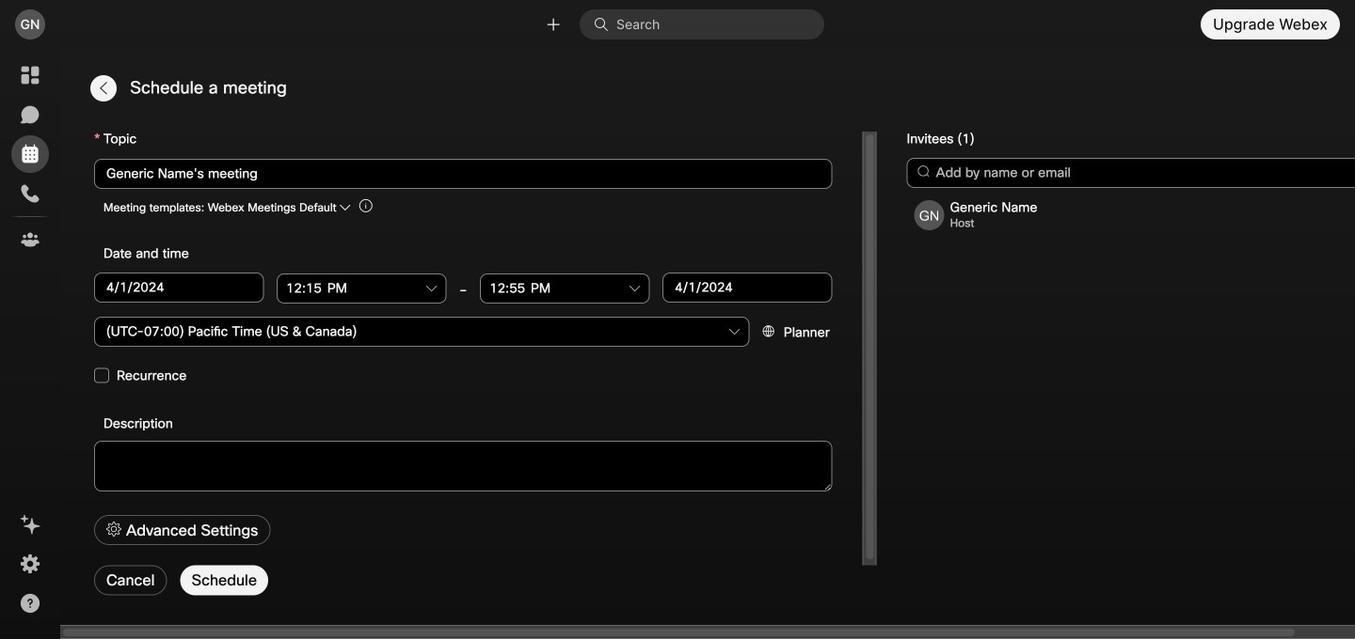 Task type: locate. For each thing, give the bounding box(es) containing it.
navigation
[[0, 49, 60, 640]]

webex tab list
[[11, 56, 49, 259]]



Task type: vqa. For each thing, say whether or not it's contained in the screenshot.
General "tab"
no



